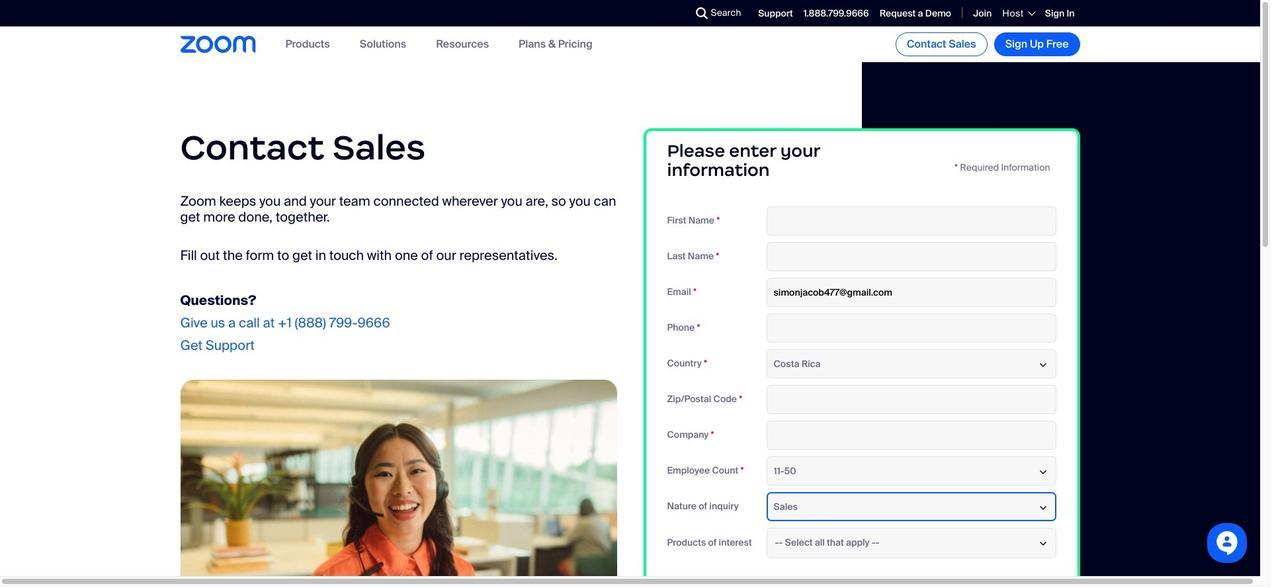 Task type: vqa. For each thing, say whether or not it's contained in the screenshot.
'CUSTOMER SUPPORT AGENT' Image
yes



Task type: locate. For each thing, give the bounding box(es) containing it.
None search field
[[648, 3, 699, 24]]

None text field
[[767, 206, 1056, 235], [767, 385, 1056, 414], [767, 206, 1056, 235], [767, 385, 1056, 414]]

None text field
[[767, 242, 1056, 271], [767, 313, 1056, 343], [767, 421, 1056, 450], [767, 242, 1056, 271], [767, 313, 1056, 343], [767, 421, 1056, 450]]

email@yourcompany.com text field
[[767, 278, 1056, 307]]

search image
[[696, 7, 708, 19]]



Task type: describe. For each thing, give the bounding box(es) containing it.
zoom logo image
[[180, 36, 256, 53]]

search image
[[696, 7, 708, 19]]

customer support agent image
[[180, 380, 617, 586]]



